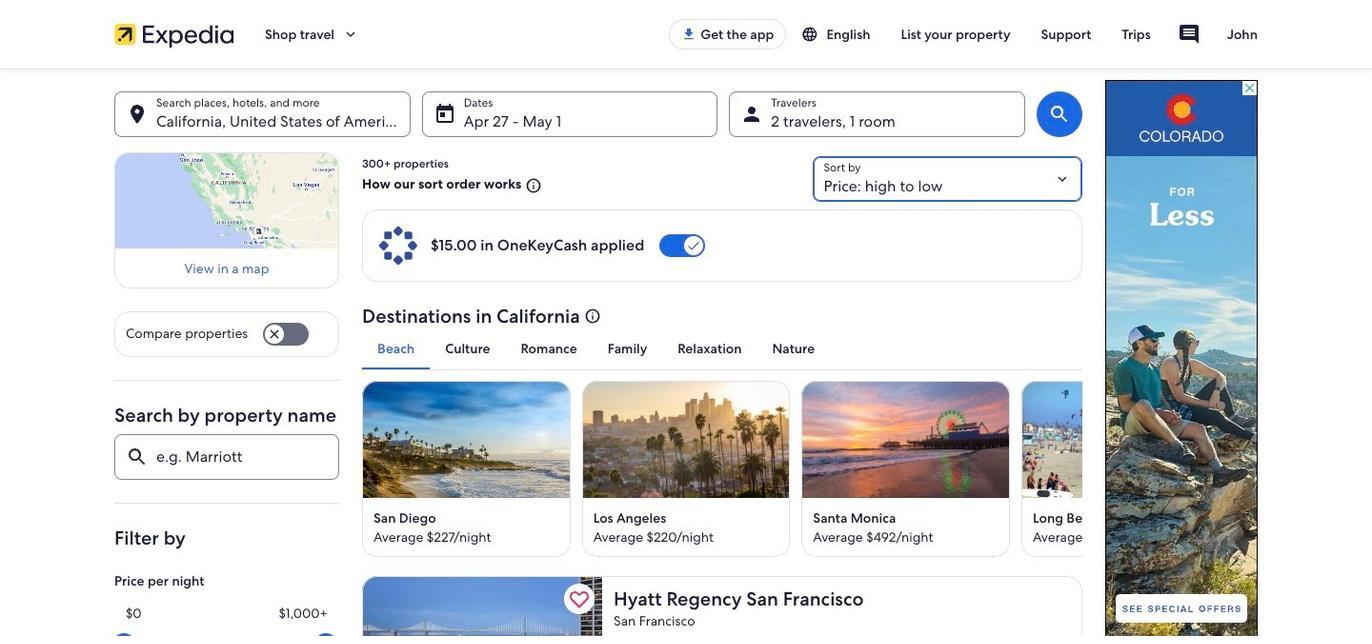 Task type: locate. For each thing, give the bounding box(es) containing it.
search image
[[1049, 103, 1071, 126]]

primary image image
[[362, 381, 571, 499], [582, 381, 791, 499], [802, 381, 1010, 499], [1022, 381, 1230, 499]]

small image
[[522, 177, 543, 194]]

communication center icon image
[[1178, 23, 1201, 46]]

Maximum price range field
[[126, 625, 328, 637]]

4 primary image image from the left
[[1022, 381, 1230, 499]]

tab list
[[362, 328, 1083, 370]]

expedia logo image
[[114, 21, 235, 48]]

1 primary image image from the left
[[362, 381, 571, 499]]

static map image image
[[114, 153, 339, 249]]

one key blue tier image
[[377, 225, 419, 267]]



Task type: vqa. For each thing, say whether or not it's contained in the screenshot.
Minimum price range field
yes



Task type: describe. For each thing, give the bounding box(es) containing it.
download the app button image
[[682, 27, 697, 42]]

about these results image
[[584, 308, 601, 325]]

room image
[[362, 577, 602, 637]]

small image
[[802, 26, 827, 43]]

next destination image
[[1071, 458, 1094, 481]]

3 primary image image from the left
[[802, 381, 1010, 499]]

2 primary image image from the left
[[582, 381, 791, 499]]

trailing image
[[342, 26, 359, 43]]

Minimum price range field
[[126, 625, 328, 637]]



